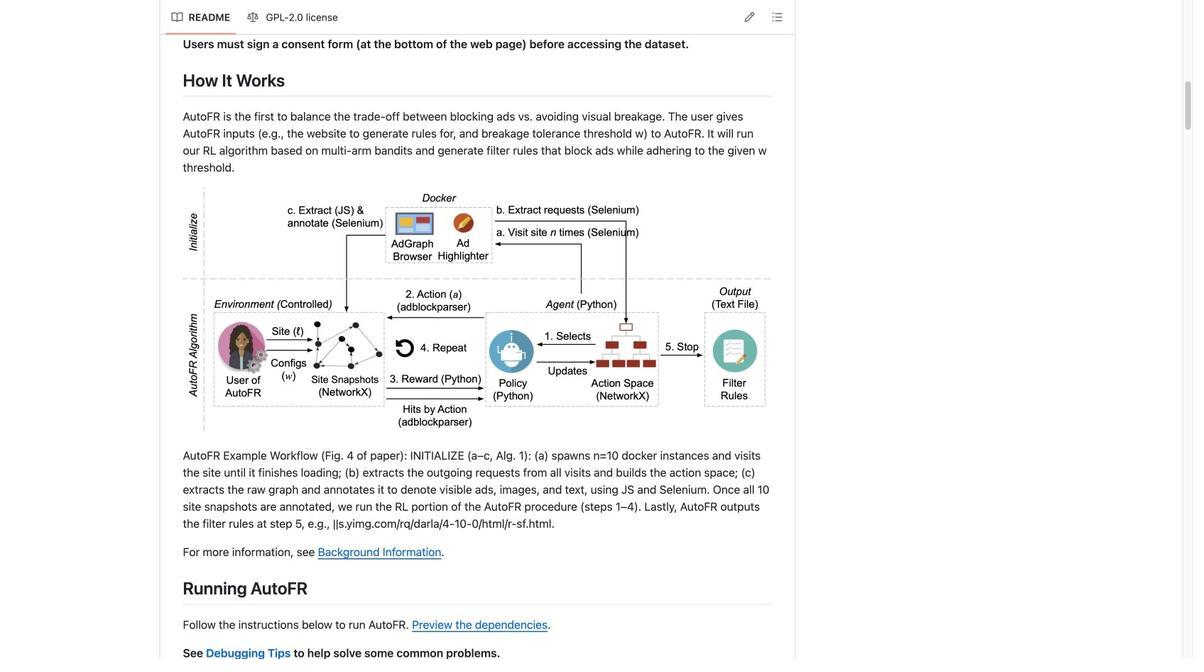 Task type: vqa. For each thing, say whether or not it's contained in the screenshot.
"bookmark" image
no



Task type: locate. For each thing, give the bounding box(es) containing it.
book image
[[172, 12, 183, 23]]

law image
[[247, 12, 259, 23]]

autofr implementation image
[[183, 187, 772, 432]]

edit file image
[[744, 11, 755, 23]]

list
[[166, 6, 345, 29]]



Task type: describe. For each thing, give the bounding box(es) containing it.
outline image
[[772, 11, 783, 23]]



